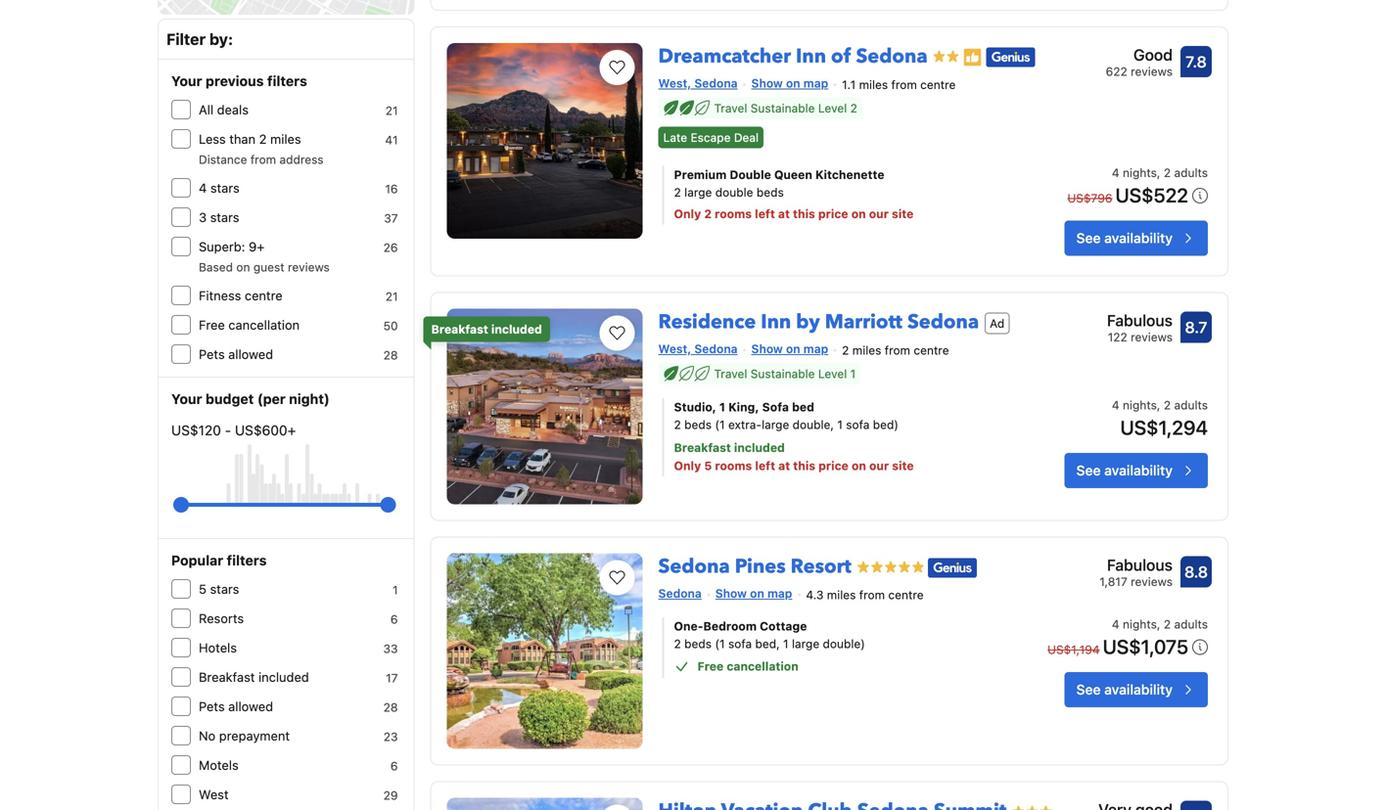 Task type: vqa. For each thing, say whether or not it's contained in the screenshot.


Task type: describe. For each thing, give the bounding box(es) containing it.
8.7
[[1185, 318, 1207, 337]]

see availability link for sedona pines resort
[[1065, 672, 1208, 708]]

deals
[[217, 102, 249, 117]]

4 nights , 2 adults us$1,294
[[1112, 398, 1208, 439]]

4 nights , 2 adults for us$1,075
[[1112, 618, 1208, 631]]

site inside studio, 1 king, sofa bed 2 beds (1 extra-large double, 1 sofa bed) breakfast included only 5 rooms left at this price on our site
[[892, 459, 914, 473]]

1 down cottage
[[783, 637, 789, 651]]

8.8
[[1184, 563, 1208, 582]]

no
[[199, 729, 216, 743]]

1 horizontal spatial cancellation
[[727, 660, 799, 673]]

2 pets from the top
[[199, 699, 225, 714]]

0 horizontal spatial filters
[[227, 553, 267, 569]]

1 vertical spatial sofa
[[728, 637, 752, 651]]

large inside premium double queen kitchenette 2 large double beds only 2 rooms left at this price on our site
[[684, 186, 712, 199]]

marriott
[[825, 309, 902, 336]]

west, for dreamcatcher
[[658, 76, 691, 90]]

see for residence inn by marriott sedona
[[1076, 463, 1101, 479]]

us$796
[[1067, 192, 1112, 205]]

2 vertical spatial beds
[[684, 637, 712, 651]]

studio,
[[674, 400, 716, 414]]

26
[[383, 241, 398, 254]]

from for sedona pines resort
[[859, 588, 885, 602]]

fitness
[[199, 288, 241, 303]]

0 horizontal spatial cancellation
[[228, 318, 300, 332]]

us$120 - us$600+
[[171, 422, 296, 439]]

us$600+
[[235, 422, 296, 439]]

escape
[[691, 131, 731, 145]]

on inside premium double queen kitchenette 2 large double beds only 2 rooms left at this price on our site
[[851, 207, 866, 221]]

2 miles from centre
[[842, 344, 949, 357]]

2 vertical spatial included
[[258, 670, 309, 685]]

9+
[[249, 239, 265, 254]]

address
[[279, 153, 324, 166]]

no prepayment
[[199, 729, 290, 743]]

17
[[386, 671, 398, 685]]

good 622 reviews
[[1106, 46, 1173, 78]]

33
[[383, 642, 398, 656]]

0 vertical spatial filters
[[267, 73, 307, 89]]

3
[[199, 210, 207, 225]]

queen
[[774, 168, 812, 182]]

west, for residence
[[658, 342, 691, 356]]

rooms inside studio, 1 king, sofa bed 2 beds (1 extra-large double, 1 sofa bed) breakfast included only 5 rooms left at this price on our site
[[715, 459, 752, 473]]

1 see availability link from the top
[[1065, 221, 1208, 256]]

dreamcatcher
[[658, 43, 791, 70]]

1 vertical spatial free
[[697, 660, 724, 673]]

filter by:
[[166, 30, 233, 48]]

29
[[383, 789, 398, 803]]

see for sedona pines resort
[[1076, 682, 1101, 698]]

popular filters
[[171, 553, 267, 569]]

availability for residence inn by marriott sedona
[[1104, 463, 1173, 479]]

king,
[[728, 400, 759, 414]]

2 beds (1 sofa bed, 1 large double)
[[674, 637, 865, 651]]

1,817
[[1100, 575, 1127, 589]]

1 allowed from the top
[[228, 347, 273, 362]]

prepayment
[[219, 729, 290, 743]]

, for us$1,075
[[1157, 618, 1160, 631]]

fitness centre
[[199, 288, 283, 303]]

your budget (per night)
[[171, 391, 330, 407]]

double)
[[823, 637, 865, 651]]

hotels
[[199, 641, 237, 655]]

superb:
[[199, 239, 245, 254]]

stars for 4 stars
[[210, 181, 240, 195]]

of
[[831, 43, 851, 70]]

2 28 from the top
[[383, 701, 398, 715]]

6 for motels
[[390, 760, 398, 773]]

cottage
[[760, 620, 807, 633]]

37
[[384, 211, 398, 225]]

4 up 3
[[199, 181, 207, 195]]

sustainable for residence
[[751, 367, 815, 381]]

filter
[[166, 30, 206, 48]]

late
[[663, 131, 687, 145]]

reviews for residence inn by marriott sedona
[[1131, 331, 1173, 344]]

kitchenette
[[815, 168, 884, 182]]

studio, 1 king, sofa bed link
[[674, 398, 1005, 416]]

nights inside 4 nights , 2 adults us$1,294
[[1123, 398, 1157, 412]]

less
[[199, 132, 226, 146]]

1 vertical spatial breakfast included
[[199, 670, 309, 685]]

by:
[[209, 30, 233, 48]]

travel for residence
[[714, 367, 747, 381]]

budget
[[206, 391, 254, 407]]

level for of
[[818, 101, 847, 115]]

by
[[796, 309, 820, 336]]

one-bedroom cottage link
[[674, 618, 1005, 635]]

dreamcatcher inn of sedona
[[658, 43, 928, 70]]

sofa
[[762, 400, 789, 414]]

miles up address
[[270, 132, 301, 146]]

1 horizontal spatial breakfast included
[[431, 323, 542, 336]]

4 up us$796
[[1112, 166, 1119, 180]]

50
[[383, 319, 398, 333]]

this inside studio, 1 king, sofa bed 2 beds (1 extra-large double, 1 sofa bed) breakfast included only 5 rooms left at this price on our site
[[793, 459, 815, 473]]

see availability for sedona pines resort
[[1076, 682, 1173, 698]]

less than 2 miles
[[199, 132, 301, 146]]

resorts
[[199, 611, 244, 626]]

centre for dreamcatcher inn of sedona
[[920, 78, 956, 91]]

travel sustainable level 2
[[714, 101, 857, 115]]

travel sustainable level 1
[[714, 367, 856, 381]]

your previous filters
[[171, 73, 307, 89]]

reviews right guest
[[288, 260, 330, 274]]

4 stars
[[199, 181, 240, 195]]

7.8
[[1186, 52, 1207, 71]]

pines
[[735, 554, 786, 581]]

0 horizontal spatial 5
[[199, 582, 206, 597]]

6 for resorts
[[390, 613, 398, 626]]

late escape deal
[[663, 131, 759, 145]]

left inside premium double queen kitchenette 2 large double beds only 2 rooms left at this price on our site
[[755, 207, 775, 221]]

fabulous for sedona pines resort
[[1107, 556, 1173, 575]]

bed,
[[755, 637, 780, 651]]

622
[[1106, 65, 1127, 78]]

0 vertical spatial included
[[491, 323, 542, 336]]

1 28 from the top
[[383, 348, 398, 362]]

premium
[[674, 168, 727, 182]]

guest
[[253, 260, 284, 274]]

travel for dreamcatcher
[[714, 101, 747, 115]]

1 see availability from the top
[[1076, 230, 1173, 246]]

at inside studio, 1 king, sofa bed 2 beds (1 extra-large double, 1 sofa bed) breakfast included only 5 rooms left at this price on our site
[[778, 459, 790, 473]]

3 stars
[[199, 210, 239, 225]]

1 left "king," at the right of page
[[719, 400, 725, 414]]

sofa inside studio, 1 king, sofa bed 2 beds (1 extra-large double, 1 sofa bed) breakfast included only 5 rooms left at this price on our site
[[846, 418, 870, 432]]

extra-
[[728, 418, 762, 432]]

large inside studio, 1 king, sofa bed 2 beds (1 extra-large double, 1 sofa bed) breakfast included only 5 rooms left at this price on our site
[[762, 418, 789, 432]]

centre for residence inn by marriott sedona
[[914, 344, 949, 357]]

left inside studio, 1 king, sofa bed 2 beds (1 extra-large double, 1 sofa bed) breakfast included only 5 rooms left at this price on our site
[[755, 459, 775, 473]]

fabulous element for sedona pines resort
[[1100, 554, 1173, 577]]

availability for sedona pines resort
[[1104, 682, 1173, 698]]

1 up 33 at the left bottom of the page
[[393, 583, 398, 597]]

1.1 miles from centre
[[842, 78, 956, 91]]

at inside premium double queen kitchenette 2 large double beds only 2 rooms left at this price on our site
[[778, 207, 790, 221]]

0 horizontal spatial free cancellation
[[199, 318, 300, 332]]

superb: 9+
[[199, 239, 265, 254]]

2 pets allowed from the top
[[199, 699, 273, 714]]

very good element
[[1097, 798, 1173, 810]]

1 pets allowed from the top
[[199, 347, 273, 362]]

on down superb: 9+
[[236, 260, 250, 274]]

inn for dreamcatcher
[[796, 43, 826, 70]]

map for of
[[803, 76, 828, 90]]

16
[[385, 182, 398, 196]]

distance
[[199, 153, 247, 166]]

adults for us$522
[[1174, 166, 1208, 180]]

ad
[[990, 316, 1005, 330]]

your for your budget (per night)
[[171, 391, 202, 407]]

dreamcatcher inn of sedona link
[[658, 35, 928, 70]]

0 vertical spatial free
[[199, 318, 225, 332]]

than
[[229, 132, 256, 146]]

2 allowed from the top
[[228, 699, 273, 714]]

on inside studio, 1 king, sofa bed 2 beds (1 extra-large double, 1 sofa bed) breakfast included only 5 rooms left at this price on our site
[[852, 459, 866, 473]]



Task type: locate. For each thing, give the bounding box(es) containing it.
sedona pines resort link
[[658, 546, 851, 581]]

see availability
[[1076, 230, 1173, 246], [1076, 463, 1173, 479], [1076, 682, 1173, 698]]

1 availability from the top
[[1104, 230, 1173, 246]]

inn for residence
[[761, 309, 791, 336]]

at down queen
[[778, 207, 790, 221]]

0 vertical spatial beds
[[757, 186, 784, 199]]

122
[[1108, 331, 1127, 344]]

1 horizontal spatial filters
[[267, 73, 307, 89]]

at down sofa
[[778, 459, 790, 473]]

miles right the 4.3
[[827, 588, 856, 602]]

bed
[[792, 400, 814, 414]]

1 4 nights , 2 adults from the top
[[1112, 166, 1208, 180]]

1 (1 from the top
[[715, 418, 725, 432]]

1 vertical spatial nights
[[1123, 398, 1157, 412]]

2 rooms from the top
[[715, 459, 752, 473]]

stars for 5 stars
[[210, 582, 239, 597]]

0 vertical spatial see availability
[[1076, 230, 1173, 246]]

adults up us$1,294
[[1174, 398, 1208, 412]]

28 down '50'
[[383, 348, 398, 362]]

1 vertical spatial show on map
[[751, 342, 828, 356]]

site down the premium double queen kitchenette link
[[892, 207, 914, 221]]

0 vertical spatial large
[[684, 186, 712, 199]]

1 vertical spatial adults
[[1174, 398, 1208, 412]]

0 vertical spatial see
[[1076, 230, 1101, 246]]

0 vertical spatial travel
[[714, 101, 747, 115]]

1 vertical spatial breakfast
[[674, 441, 731, 455]]

one-bedroom cottage
[[674, 620, 807, 633]]

1 vertical spatial 6
[[390, 760, 398, 773]]

, up us$1,294
[[1157, 398, 1160, 412]]

travel up deal
[[714, 101, 747, 115]]

1 vertical spatial at
[[778, 459, 790, 473]]

2 vertical spatial nights
[[1123, 618, 1157, 631]]

distance from address
[[199, 153, 324, 166]]

0 vertical spatial show
[[751, 76, 783, 90]]

studio, 1 king, sofa bed 2 beds (1 extra-large double, 1 sofa bed) breakfast included only 5 rooms left at this price on our site
[[674, 400, 914, 473]]

allowed up prepayment
[[228, 699, 273, 714]]

2 inside 4 nights , 2 adults us$1,294
[[1164, 398, 1171, 412]]

0 horizontal spatial included
[[258, 670, 309, 685]]

fabulous 122 reviews
[[1107, 311, 1173, 344]]

cancellation
[[228, 318, 300, 332], [727, 660, 799, 673]]

1 vertical spatial west, sedona
[[658, 342, 738, 356]]

1 nights from the top
[[1123, 166, 1157, 180]]

fabulous
[[1107, 311, 1173, 330], [1107, 556, 1173, 575]]

0 vertical spatial fabulous
[[1107, 311, 1173, 330]]

1
[[850, 367, 856, 381], [719, 400, 725, 414], [837, 418, 843, 432], [393, 583, 398, 597], [783, 637, 789, 651]]

at
[[778, 207, 790, 221], [778, 459, 790, 473]]

1 sustainable from the top
[[751, 101, 815, 115]]

see
[[1076, 230, 1101, 246], [1076, 463, 1101, 479], [1076, 682, 1101, 698]]

sustainable for dreamcatcher
[[751, 101, 815, 115]]

reviews inside fabulous 1,817 reviews
[[1131, 575, 1173, 589]]

0 vertical spatial 5
[[704, 459, 712, 473]]

0 vertical spatial cancellation
[[228, 318, 300, 332]]

1 our from the top
[[869, 207, 889, 221]]

stars for 3 stars
[[210, 210, 239, 225]]

1 vertical spatial 28
[[383, 701, 398, 715]]

only
[[674, 207, 701, 221], [674, 459, 701, 473]]

availability down the us$1,075
[[1104, 682, 1173, 698]]

pets allowed up the no prepayment
[[199, 699, 273, 714]]

only inside premium double queen kitchenette 2 large double beds only 2 rooms left at this price on our site
[[674, 207, 701, 221]]

1.1
[[842, 78, 856, 91]]

see availability link down the us$1,075
[[1065, 672, 1208, 708]]

reviews for dreamcatcher inn of sedona
[[1131, 65, 1173, 78]]

1 left from the top
[[755, 207, 775, 221]]

large down cottage
[[792, 637, 819, 651]]

23
[[384, 730, 398, 744]]

1 vertical spatial filters
[[227, 553, 267, 569]]

2 adults from the top
[[1174, 398, 1208, 412]]

21 up '50'
[[385, 290, 398, 303]]

west, sedona down dreamcatcher
[[658, 76, 738, 90]]

show on map up the travel sustainable level 1
[[751, 342, 828, 356]]

dreamcatcher inn of sedona image
[[447, 43, 643, 239]]

2 horizontal spatial breakfast
[[674, 441, 731, 455]]

this
[[793, 207, 815, 221], [793, 459, 815, 473]]

on down studio, 1 king, sofa bed link
[[852, 459, 866, 473]]

miles right 1.1
[[859, 78, 888, 91]]

sofa
[[846, 418, 870, 432], [728, 637, 752, 651]]

28 up 23
[[383, 701, 398, 715]]

left down double
[[755, 207, 775, 221]]

2 see availability from the top
[[1076, 463, 1173, 479]]

1 vertical spatial site
[[892, 459, 914, 473]]

0 vertical spatial breakfast
[[431, 323, 488, 336]]

travel up "king," at the right of page
[[714, 367, 747, 381]]

show on map down sedona pines resort on the bottom of page
[[715, 587, 792, 601]]

0 vertical spatial pets allowed
[[199, 347, 273, 362]]

show for sedona
[[715, 587, 747, 601]]

3 stars from the top
[[210, 582, 239, 597]]

availability down us$1,294
[[1104, 463, 1173, 479]]

2 this from the top
[[793, 459, 815, 473]]

show on map for sedona
[[715, 587, 792, 601]]

your up us$120 at the bottom left of the page
[[171, 391, 202, 407]]

our inside premium double queen kitchenette 2 large double beds only 2 rooms left at this price on our site
[[869, 207, 889, 221]]

2 travel from the top
[[714, 367, 747, 381]]

3 adults from the top
[[1174, 618, 1208, 631]]

previous
[[206, 73, 264, 89]]

1 horizontal spatial free
[[697, 660, 724, 673]]

large down the premium
[[684, 186, 712, 199]]

this down queen
[[793, 207, 815, 221]]

miles for residence inn by marriott sedona
[[852, 344, 881, 357]]

2 4 nights , 2 adults from the top
[[1112, 618, 1208, 631]]

on up travel sustainable level 2
[[786, 76, 800, 90]]

1 vertical spatial pets
[[199, 699, 225, 714]]

2 your from the top
[[171, 391, 202, 407]]

reviews
[[1131, 65, 1173, 78], [288, 260, 330, 274], [1131, 331, 1173, 344], [1131, 575, 1173, 589]]

rooms down extra-
[[715, 459, 752, 473]]

nights up us$522
[[1123, 166, 1157, 180]]

1 horizontal spatial breakfast
[[431, 323, 488, 336]]

1 west, from the top
[[658, 76, 691, 90]]

0 vertical spatial show on map
[[751, 76, 828, 90]]

free cancellation
[[199, 318, 300, 332], [697, 660, 799, 673]]

2 west, from the top
[[658, 342, 691, 356]]

motels
[[199, 758, 239, 773]]

2 vertical spatial large
[[792, 637, 819, 651]]

reviews for sedona pines resort
[[1131, 575, 1173, 589]]

2 horizontal spatial large
[[792, 637, 819, 651]]

0 vertical spatial map
[[803, 76, 828, 90]]

1 vertical spatial ,
[[1157, 398, 1160, 412]]

1 21 from the top
[[385, 104, 398, 117]]

our down kitchenette
[[869, 207, 889, 221]]

good element
[[1106, 43, 1173, 67]]

on down sedona pines resort on the bottom of page
[[750, 587, 764, 601]]

2 vertical spatial map
[[767, 587, 792, 601]]

adults up us$522
[[1174, 166, 1208, 180]]

deal
[[734, 131, 759, 145]]

west, sedona for residence inn by marriott sedona
[[658, 342, 738, 356]]

all
[[199, 102, 213, 117]]

1 rooms from the top
[[715, 207, 752, 221]]

1 your from the top
[[171, 73, 202, 89]]

2 (1 from the top
[[715, 637, 725, 651]]

breakfast included right '50'
[[431, 323, 542, 336]]

pets up no
[[199, 699, 225, 714]]

1 vertical spatial left
[[755, 459, 775, 473]]

0 vertical spatial this
[[793, 207, 815, 221]]

3 nights from the top
[[1123, 618, 1157, 631]]

one-
[[674, 620, 703, 633]]

stars down popular filters
[[210, 582, 239, 597]]

based on guest reviews
[[199, 260, 330, 274]]

0 vertical spatial west, sedona
[[658, 76, 738, 90]]

us$1,075
[[1103, 635, 1188, 658]]

1 vertical spatial cancellation
[[727, 660, 799, 673]]

filters right previous
[[267, 73, 307, 89]]

2 our from the top
[[869, 459, 889, 473]]

5 inside studio, 1 king, sofa bed 2 beds (1 extra-large double, 1 sofa bed) breakfast included only 5 rooms left at this price on our site
[[704, 459, 712, 473]]

fabulous element left 8.7
[[1107, 309, 1173, 332]]

1 this from the top
[[793, 207, 815, 221]]

from for residence inn by marriott sedona
[[885, 344, 910, 357]]

from up one-bedroom cottage link
[[859, 588, 885, 602]]

0 vertical spatial rooms
[[715, 207, 752, 221]]

1 vertical spatial your
[[171, 391, 202, 407]]

price inside studio, 1 king, sofa bed 2 beds (1 extra-large double, 1 sofa bed) breakfast included only 5 rooms left at this price on our site
[[818, 459, 849, 473]]

3 see availability link from the top
[[1065, 672, 1208, 708]]

west, sedona down residence
[[658, 342, 738, 356]]

1 west, sedona from the top
[[658, 76, 738, 90]]

1 vertical spatial allowed
[[228, 699, 273, 714]]

2 fabulous from the top
[[1107, 556, 1173, 575]]

3 see from the top
[[1076, 682, 1101, 698]]

reviews down good
[[1131, 65, 1173, 78]]

1 vertical spatial fabulous
[[1107, 556, 1173, 575]]

0 vertical spatial nights
[[1123, 166, 1157, 180]]

1 vertical spatial pets allowed
[[199, 699, 273, 714]]

nights for us$1,075
[[1123, 618, 1157, 631]]

west
[[199, 787, 229, 802]]

beds down the one- at bottom
[[684, 637, 712, 651]]

residence inn by marriott sedona image
[[447, 309, 643, 505]]

2 left from the top
[[755, 459, 775, 473]]

from down less than 2 miles
[[250, 153, 276, 166]]

us$120
[[171, 422, 221, 439]]

map left 1.1
[[803, 76, 828, 90]]

2 vertical spatial see availability link
[[1065, 672, 1208, 708]]

(1 inside studio, 1 king, sofa bed 2 beds (1 extra-large double, 1 sofa bed) breakfast included only 5 rooms left at this price on our site
[[715, 418, 725, 432]]

4 nights , 2 adults up us$522
[[1112, 166, 1208, 180]]

1 vertical spatial only
[[674, 459, 701, 473]]

large
[[684, 186, 712, 199], [762, 418, 789, 432], [792, 637, 819, 651]]

centre for sedona pines resort
[[888, 588, 924, 602]]

1 fabulous from the top
[[1107, 311, 1173, 330]]

sofa down one-bedroom cottage
[[728, 637, 752, 651]]

adults up the us$1,075
[[1174, 618, 1208, 631]]

1 vertical spatial inn
[[761, 309, 791, 336]]

1 vertical spatial our
[[869, 459, 889, 473]]

group
[[181, 489, 388, 521]]

, inside 4 nights , 2 adults us$1,294
[[1157, 398, 1160, 412]]

beds inside premium double queen kitchenette 2 large double beds only 2 rooms left at this price on our site
[[757, 186, 784, 199]]

on up the travel sustainable level 1
[[786, 342, 800, 356]]

2 only from the top
[[674, 459, 701, 473]]

1 vertical spatial 4 nights , 2 adults
[[1112, 618, 1208, 631]]

1 level from the top
[[818, 101, 847, 115]]

your for your previous filters
[[171, 73, 202, 89]]

0 vertical spatial availability
[[1104, 230, 1173, 246]]

21 for all deals
[[385, 104, 398, 117]]

see availability link down us$522
[[1065, 221, 1208, 256]]

west, up late
[[658, 76, 691, 90]]

our
[[869, 207, 889, 221], [869, 459, 889, 473]]

1 vertical spatial see
[[1076, 463, 1101, 479]]

us$522
[[1115, 184, 1188, 207]]

reviews inside good 622 reviews
[[1131, 65, 1173, 78]]

premium double queen kitchenette link
[[674, 166, 1005, 184]]

1 vertical spatial fabulous element
[[1100, 554, 1173, 577]]

4 nights , 2 adults up the us$1,075
[[1112, 618, 1208, 631]]

double
[[715, 186, 753, 199]]

0 vertical spatial (1
[[715, 418, 725, 432]]

0 vertical spatial fabulous element
[[1107, 309, 1173, 332]]

see availability down us$1,294
[[1076, 463, 1173, 479]]

our inside studio, 1 king, sofa bed 2 beds (1 extra-large double, 1 sofa bed) breakfast included only 5 rooms left at this price on our site
[[869, 459, 889, 473]]

on down kitchenette
[[851, 207, 866, 221]]

map for by
[[803, 342, 828, 356]]

only down the premium
[[674, 207, 701, 221]]

2 stars from the top
[[210, 210, 239, 225]]

filters up the 5 stars
[[227, 553, 267, 569]]

2 nights from the top
[[1123, 398, 1157, 412]]

2 availability from the top
[[1104, 463, 1173, 479]]

bedroom
[[703, 620, 757, 633]]

scored 8.7 element
[[1180, 312, 1212, 343]]

0 vertical spatial our
[[869, 207, 889, 221]]

1 see from the top
[[1076, 230, 1101, 246]]

see availability for residence inn by marriott sedona
[[1076, 463, 1173, 479]]

show on map for residence
[[751, 342, 828, 356]]

0 vertical spatial adults
[[1174, 166, 1208, 180]]

travel
[[714, 101, 747, 115], [714, 367, 747, 381]]

scored 7.8 element
[[1180, 46, 1212, 77]]

breakfast included down hotels
[[199, 670, 309, 685]]

-
[[225, 422, 231, 439]]

price down double,
[[818, 459, 849, 473]]

night)
[[289, 391, 330, 407]]

this property is part of our preferred partner programme. it is committed to providing commendable service and good value. it will pay us a higher commission if you make a booking. image
[[963, 48, 982, 67], [963, 48, 982, 67]]

1 vertical spatial travel
[[714, 367, 747, 381]]

west,
[[658, 76, 691, 90], [658, 342, 691, 356]]

fabulous for residence inn by marriott sedona
[[1107, 311, 1173, 330]]

adults inside 4 nights , 2 adults us$1,294
[[1174, 398, 1208, 412]]

genius discounts available at this property. image
[[986, 48, 1035, 67], [986, 48, 1035, 67], [928, 558, 977, 578], [928, 558, 977, 578]]

from down marriott
[[885, 344, 910, 357]]

filters
[[267, 73, 307, 89], [227, 553, 267, 569]]

0 vertical spatial 6
[[390, 613, 398, 626]]

this down double,
[[793, 459, 815, 473]]

0 vertical spatial free cancellation
[[199, 318, 300, 332]]

map
[[803, 76, 828, 90], [803, 342, 828, 356], [767, 587, 792, 601]]

residence inn by marriott sedona link
[[658, 301, 979, 336]]

1 vertical spatial this
[[793, 459, 815, 473]]

map up cottage
[[767, 587, 792, 601]]

us$1,294
[[1120, 416, 1208, 439]]

0 vertical spatial west,
[[658, 76, 691, 90]]

0 vertical spatial inn
[[796, 43, 826, 70]]

included inside studio, 1 king, sofa bed 2 beds (1 extra-large double, 1 sofa bed) breakfast included only 5 rooms left at this price on our site
[[734, 441, 785, 455]]

map for resort
[[767, 587, 792, 601]]

1 vertical spatial beds
[[684, 418, 712, 432]]

2 horizontal spatial included
[[734, 441, 785, 455]]

5
[[704, 459, 712, 473], [199, 582, 206, 597]]

free
[[199, 318, 225, 332], [697, 660, 724, 673]]

2 west, sedona from the top
[[658, 342, 738, 356]]

2 inside studio, 1 king, sofa bed 2 beds (1 extra-large double, 1 sofa bed) breakfast included only 5 rooms left at this price on our site
[[674, 418, 681, 432]]

fabulous inside fabulous 1,817 reviews
[[1107, 556, 1173, 575]]

price inside premium double queen kitchenette 2 large double beds only 2 rooms left at this price on our site
[[818, 207, 848, 221]]

1 vertical spatial price
[[818, 459, 849, 473]]

double
[[730, 168, 771, 182]]

0 vertical spatial sustainable
[[751, 101, 815, 115]]

2 level from the top
[[818, 367, 847, 381]]

scored 8.2 element
[[1180, 801, 1212, 810]]

left down extra-
[[755, 459, 775, 473]]

5 down studio,
[[704, 459, 712, 473]]

1 vertical spatial map
[[803, 342, 828, 356]]

6 down 23
[[390, 760, 398, 773]]

2 sustainable from the top
[[751, 367, 815, 381]]

double,
[[793, 418, 834, 432]]

nights up the us$1,075
[[1123, 618, 1157, 631]]

3 availability from the top
[[1104, 682, 1173, 698]]

inn
[[796, 43, 826, 70], [761, 309, 791, 336]]

3 , from the top
[[1157, 618, 1160, 631]]

beds inside studio, 1 king, sofa bed 2 beds (1 extra-large double, 1 sofa bed) breakfast included only 5 rooms left at this price on our site
[[684, 418, 712, 432]]

1 horizontal spatial inn
[[796, 43, 826, 70]]

west, sedona
[[658, 76, 738, 90], [658, 342, 738, 356]]

rooms inside premium double queen kitchenette 2 large double beds only 2 rooms left at this price on our site
[[715, 207, 752, 221]]

1 down studio, 1 king, sofa bed link
[[837, 418, 843, 432]]

0 vertical spatial 28
[[383, 348, 398, 362]]

5 down popular at the bottom left of the page
[[199, 582, 206, 597]]

sofa down studio, 1 king, sofa bed link
[[846, 418, 870, 432]]

site inside premium double queen kitchenette 2 large double beds only 2 rooms left at this price on our site
[[892, 207, 914, 221]]

sedona
[[856, 43, 928, 70], [694, 76, 738, 90], [907, 309, 979, 336], [694, 342, 738, 356], [658, 554, 730, 581], [658, 587, 702, 601]]

scored 8.8 element
[[1180, 557, 1212, 588]]

us$1,194
[[1048, 643, 1100, 657]]

stars right 3
[[210, 210, 239, 225]]

(1
[[715, 418, 725, 432], [715, 637, 725, 651]]

residence inn by marriott sedona
[[658, 309, 979, 336]]

breakfast down hotels
[[199, 670, 255, 685]]

1 pets from the top
[[199, 347, 225, 362]]

4.3
[[806, 588, 824, 602]]

fabulous up 1,817
[[1107, 556, 1173, 575]]

0 vertical spatial breakfast included
[[431, 323, 542, 336]]

0 horizontal spatial breakfast included
[[199, 670, 309, 685]]

see availability down us$522
[[1076, 230, 1173, 246]]

1 adults from the top
[[1174, 166, 1208, 180]]

1 vertical spatial large
[[762, 418, 789, 432]]

2 see from the top
[[1076, 463, 1101, 479]]

1 site from the top
[[892, 207, 914, 221]]

show for dreamcatcher
[[751, 76, 783, 90]]

site
[[892, 207, 914, 221], [892, 459, 914, 473]]

4 nights , 2 adults for us$522
[[1112, 166, 1208, 180]]

0 vertical spatial level
[[818, 101, 847, 115]]

fabulous 1,817 reviews
[[1100, 556, 1173, 589]]

show on map for dreamcatcher
[[751, 76, 828, 90]]

0 horizontal spatial large
[[684, 186, 712, 199]]

show up the travel sustainable level 1
[[751, 342, 783, 356]]

fabulous element left 8.8
[[1100, 554, 1173, 577]]

2 21 from the top
[[385, 290, 398, 303]]

breakfast right '50'
[[431, 323, 488, 336]]

miles for sedona pines resort
[[827, 588, 856, 602]]

from for dreamcatcher inn of sedona
[[891, 78, 917, 91]]

level for by
[[818, 367, 847, 381]]

allowed up your budget (per night)
[[228, 347, 273, 362]]

2 vertical spatial show on map
[[715, 587, 792, 601]]

0 vertical spatial ,
[[1157, 166, 1160, 180]]

premium double queen kitchenette 2 large double beds only 2 rooms left at this price on our site
[[674, 168, 914, 221]]

4 up the us$1,075
[[1112, 618, 1119, 631]]

0 vertical spatial site
[[892, 207, 914, 221]]

availability down us$522
[[1104, 230, 1173, 246]]

miles
[[859, 78, 888, 91], [270, 132, 301, 146], [852, 344, 881, 357], [827, 588, 856, 602]]

breakfast
[[431, 323, 488, 336], [674, 441, 731, 455], [199, 670, 255, 685]]

based
[[199, 260, 233, 274]]

0 vertical spatial at
[[778, 207, 790, 221]]

reviews inside the fabulous 122 reviews
[[1131, 331, 1173, 344]]

1 6 from the top
[[390, 613, 398, 626]]

fabulous element
[[1107, 309, 1173, 332], [1100, 554, 1173, 577]]

2 see availability link from the top
[[1065, 453, 1208, 488]]

resort
[[791, 554, 851, 581]]

1 , from the top
[[1157, 166, 1160, 180]]

rooms
[[715, 207, 752, 221], [715, 459, 752, 473]]

1 stars from the top
[[210, 181, 240, 195]]

reviews right 1,817
[[1131, 575, 1173, 589]]

from right 1.1
[[891, 78, 917, 91]]

4.3 miles from centre
[[806, 588, 924, 602]]

nights for us$522
[[1123, 166, 1157, 180]]

breakfast down studio,
[[674, 441, 731, 455]]

1 vertical spatial included
[[734, 441, 785, 455]]

(1 left extra-
[[715, 418, 725, 432]]

1 vertical spatial availability
[[1104, 463, 1173, 479]]

3 see availability from the top
[[1076, 682, 1173, 698]]

sustainable up sofa
[[751, 367, 815, 381]]

your up the all
[[171, 73, 202, 89]]

4 inside 4 nights , 2 adults us$1,294
[[1112, 398, 1119, 412]]

only inside studio, 1 king, sofa bed 2 beds (1 extra-large double, 1 sofa bed) breakfast included only 5 rooms left at this price on our site
[[674, 459, 701, 473]]

1 travel from the top
[[714, 101, 747, 115]]

5 stars
[[199, 582, 239, 597]]

allowed
[[228, 347, 273, 362], [228, 699, 273, 714]]

4 down 122
[[1112, 398, 1119, 412]]

1 horizontal spatial large
[[762, 418, 789, 432]]

popular
[[171, 553, 223, 569]]

free down bedroom on the right
[[697, 660, 724, 673]]

bed)
[[873, 418, 899, 432]]

6 up 33 at the left bottom of the page
[[390, 613, 398, 626]]

stars down distance
[[210, 181, 240, 195]]

see availability link down us$1,294
[[1065, 453, 1208, 488]]

west, sedona for dreamcatcher inn of sedona
[[658, 76, 738, 90]]

0 vertical spatial left
[[755, 207, 775, 221]]

breakfast inside studio, 1 king, sofa bed 2 beds (1 extra-large double, 1 sofa bed) breakfast included only 5 rooms left at this price on our site
[[674, 441, 731, 455]]

level down 1.1
[[818, 101, 847, 115]]

see availability link for residence inn by marriott sedona
[[1065, 453, 1208, 488]]

2 site from the top
[[892, 459, 914, 473]]

sedona pines resort image
[[447, 554, 643, 749]]

1 vertical spatial west,
[[658, 342, 691, 356]]

fabulous element for residence inn by marriott sedona
[[1107, 309, 1173, 332]]

1 vertical spatial 21
[[385, 290, 398, 303]]

1 horizontal spatial sofa
[[846, 418, 870, 432]]

0 vertical spatial 21
[[385, 104, 398, 117]]

nights up us$1,294
[[1123, 398, 1157, 412]]

miles for dreamcatcher inn of sedona
[[859, 78, 888, 91]]

see availability down the us$1,075
[[1076, 682, 1173, 698]]

show for residence
[[751, 342, 783, 356]]

inn left of
[[796, 43, 826, 70]]

2 , from the top
[[1157, 398, 1160, 412]]

1 only from the top
[[674, 207, 701, 221]]

2 6 from the top
[[390, 760, 398, 773]]

2
[[850, 101, 857, 115], [259, 132, 267, 146], [1164, 166, 1171, 180], [674, 186, 681, 199], [704, 207, 712, 221], [842, 344, 849, 357], [1164, 398, 1171, 412], [674, 418, 681, 432], [1164, 618, 1171, 631], [674, 637, 681, 651]]

0 horizontal spatial inn
[[761, 309, 791, 336]]

1 vertical spatial free cancellation
[[697, 660, 799, 673]]

this inside premium double queen kitchenette 2 large double beds only 2 rooms left at this price on our site
[[793, 207, 815, 221]]

2 vertical spatial see availability
[[1076, 682, 1173, 698]]

price
[[818, 207, 848, 221], [818, 459, 849, 473]]

1 up studio, 1 king, sofa bed link
[[850, 367, 856, 381]]

show up bedroom on the right
[[715, 587, 747, 601]]

2 vertical spatial breakfast
[[199, 670, 255, 685]]

, for us$522
[[1157, 166, 1160, 180]]

21 for fitness centre
[[385, 290, 398, 303]]

pets up the 'budget' in the left of the page
[[199, 347, 225, 362]]

adults for us$1,075
[[1174, 618, 1208, 631]]

0 vertical spatial sofa
[[846, 418, 870, 432]]

0 horizontal spatial breakfast
[[199, 670, 255, 685]]



